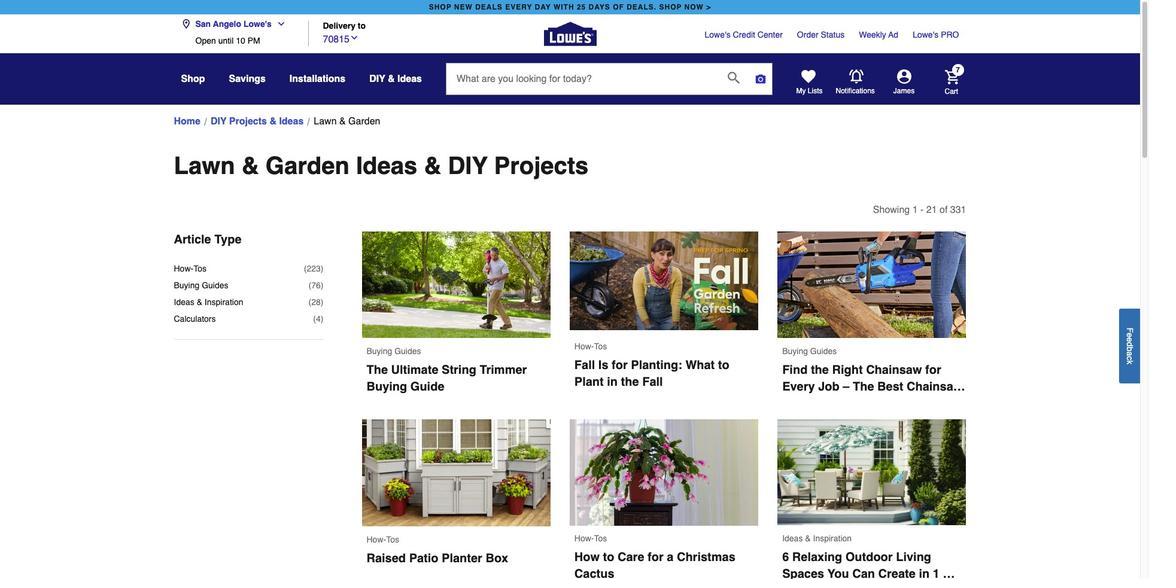 Task type: vqa. For each thing, say whether or not it's contained in the screenshot.
-
yes



Task type: locate. For each thing, give the bounding box(es) containing it.
1 vertical spatial lawn
[[174, 152, 235, 180]]

0 horizontal spatial the
[[621, 375, 639, 389]]

) for ( 223 )
[[321, 264, 323, 274]]

0 vertical spatial guide
[[410, 380, 444, 394]]

garden up lawn & garden ideas & diy projects
[[348, 116, 380, 127]]

planting:
[[631, 359, 682, 372]]

calculators
[[174, 314, 216, 324]]

lowe's for lowe's pro
[[913, 30, 939, 40]]

the inside find the right chainsaw for every job – the best chainsaw buying guide
[[811, 363, 829, 377]]

guides up right at the right
[[810, 346, 837, 356]]

1 vertical spatial ideas & inspiration
[[782, 534, 852, 543]]

deals.
[[627, 3, 657, 11]]

how-tos up how
[[574, 534, 607, 544]]

tos up how
[[594, 534, 607, 544]]

buying guides for the ultimate string trimmer buying guide
[[367, 346, 421, 356]]

3 ) from the top
[[321, 297, 323, 307]]

shop left new
[[429, 3, 452, 11]]

my
[[796, 87, 806, 95]]

0 horizontal spatial chevron down image
[[272, 19, 286, 29]]

lowe's up pm
[[244, 19, 272, 29]]

0 horizontal spatial to
[[358, 21, 366, 31]]

0 horizontal spatial for
[[612, 359, 628, 372]]

for inside fall is for planting: what to plant in the fall
[[612, 359, 628, 372]]

to for how to care for a christmas cactus
[[603, 551, 614, 564]]

a
[[1125, 351, 1135, 356], [667, 551, 674, 564]]

1 horizontal spatial shop
[[659, 3, 682, 11]]

1 horizontal spatial inspiration
[[813, 534, 852, 543]]

0 vertical spatial to
[[358, 21, 366, 31]]

in inside fall is for planting: what to plant in the fall
[[607, 375, 618, 389]]

guide down –
[[826, 397, 860, 410]]

2 horizontal spatial for
[[925, 363, 941, 377]]

tos for (
[[193, 264, 206, 274]]

diy inside 'diy projects & ideas' link
[[211, 116, 227, 127]]

1 horizontal spatial chevron down image
[[350, 33, 359, 42]]

tos up is
[[594, 342, 607, 351]]

chevron down image right angelo
[[272, 19, 286, 29]]

1 horizontal spatial guides
[[395, 346, 421, 356]]

1 horizontal spatial diy
[[369, 74, 385, 84]]

0 horizontal spatial lowe's
[[244, 19, 272, 29]]

1 vertical spatial diy
[[211, 116, 227, 127]]

1 horizontal spatial fall
[[642, 375, 663, 389]]

the up job
[[811, 363, 829, 377]]

shop button
[[181, 68, 205, 90]]

0 horizontal spatial diy
[[211, 116, 227, 127]]

2 horizontal spatial to
[[718, 359, 729, 372]]

order status
[[797, 30, 845, 40]]

for
[[612, 359, 628, 372], [925, 363, 941, 377], [648, 551, 664, 564]]

0 horizontal spatial ideas & inspiration
[[174, 297, 243, 307]]

70815
[[323, 34, 350, 45]]

1 horizontal spatial lawn
[[314, 116, 337, 127]]

buying down every
[[782, 397, 823, 410]]

1 horizontal spatial the
[[811, 363, 829, 377]]

a inside how to care for a christmas cactus
[[667, 551, 674, 564]]

the inside fall is for planting: what to plant in the fall
[[621, 375, 639, 389]]

an outdoor patio table and floral umbrella on a gray platform deck. image
[[778, 419, 966, 525]]

lowe's
[[244, 19, 272, 29], [705, 30, 731, 40], [913, 30, 939, 40]]

open until 10 pm
[[195, 36, 260, 45]]

1 horizontal spatial for
[[648, 551, 664, 564]]

patio
[[409, 552, 438, 565]]

weekly ad link
[[859, 29, 898, 41]]

chainsaw right best
[[907, 380, 963, 394]]

tos up raised
[[386, 535, 399, 545]]

the right –
[[853, 380, 874, 394]]

0 vertical spatial garden
[[348, 116, 380, 127]]

my lists
[[796, 87, 823, 95]]

e up 'd'
[[1125, 333, 1135, 337]]

0 horizontal spatial shop
[[429, 3, 452, 11]]

relaxing
[[792, 551, 842, 564]]

) up 28
[[321, 281, 323, 290]]

in down is
[[607, 375, 618, 389]]

how- up raised
[[367, 535, 386, 545]]

diy inside diy & ideas button
[[369, 74, 385, 84]]

chevron down image
[[272, 19, 286, 29], [350, 33, 359, 42]]

buying guides up find
[[782, 346, 837, 356]]

installations button
[[290, 68, 345, 90]]

0 vertical spatial chevron down image
[[272, 19, 286, 29]]

how-tos up raised
[[367, 535, 399, 545]]

find the right chainsaw for every job – the best chainsaw buying guide
[[782, 363, 966, 410]]

buying guides up ultimate
[[367, 346, 421, 356]]

how-tos up is
[[574, 342, 607, 351]]

tos
[[193, 264, 206, 274], [594, 342, 607, 351], [594, 534, 607, 544], [386, 535, 399, 545]]

1 vertical spatial a
[[667, 551, 674, 564]]

( for 76
[[309, 281, 311, 290]]

a inside button
[[1125, 351, 1135, 356]]

guides for the ultimate string trimmer buying guide
[[395, 346, 421, 356]]

7
[[956, 66, 960, 74]]

2 ) from the top
[[321, 281, 323, 290]]

0 horizontal spatial guides
[[202, 281, 228, 290]]

2 shop from the left
[[659, 3, 682, 11]]

1 ) from the top
[[321, 264, 323, 274]]

lawn down home
[[174, 152, 235, 180]]

1 horizontal spatial buying guides
[[367, 346, 421, 356]]

e up b
[[1125, 337, 1135, 342]]

to right delivery
[[358, 21, 366, 31]]

) for ( 28 )
[[321, 297, 323, 307]]

(
[[304, 264, 307, 274], [309, 281, 311, 290], [309, 297, 311, 307], [313, 314, 316, 324]]

right
[[832, 363, 863, 377]]

showing 1 - 21 of 331
[[873, 205, 966, 215]]

1 horizontal spatial to
[[603, 551, 614, 564]]

1 horizontal spatial guide
[[826, 397, 860, 410]]

how- up how
[[574, 534, 594, 544]]

331
[[950, 205, 966, 215]]

buying guides for (
[[174, 281, 228, 290]]

fall up plant
[[574, 359, 595, 372]]

lowe's home improvement lists image
[[801, 69, 815, 84]]

close up of someone using a chainsaw to cut through a log. image
[[778, 232, 966, 338]]

buying guides for find the right chainsaw for every job – the best chainsaw buying guide
[[782, 346, 837, 356]]

ideas & inspiration
[[174, 297, 243, 307], [782, 534, 852, 543]]

fall
[[574, 359, 595, 372], [642, 375, 663, 389]]

f e e d b a c k
[[1125, 328, 1135, 364]]

1 vertical spatial to
[[718, 359, 729, 372]]

care
[[618, 551, 644, 564]]

installations
[[290, 74, 345, 84]]

1 vertical spatial garden
[[266, 152, 349, 180]]

lowe's left credit
[[705, 30, 731, 40]]

to inside fall is for planting: what to plant in the fall
[[718, 359, 729, 372]]

1 horizontal spatial projects
[[494, 152, 589, 180]]

2 horizontal spatial guides
[[810, 346, 837, 356]]

0 vertical spatial in
[[607, 375, 618, 389]]

inspiration up the calculators
[[205, 297, 243, 307]]

the down planting: on the bottom of the page
[[621, 375, 639, 389]]

6 relaxing outdoor living spaces you can create in 
[[782, 551, 943, 579]]

ideas
[[397, 74, 422, 84], [279, 116, 304, 127], [356, 152, 417, 180], [174, 297, 194, 307], [782, 534, 803, 543]]

1 vertical spatial in
[[919, 567, 930, 579]]

1 vertical spatial inspiration
[[813, 534, 852, 543]]

ideas & inspiration up the calculators
[[174, 297, 243, 307]]

a up k
[[1125, 351, 1135, 356]]

best
[[877, 380, 903, 394]]

for inside find the right chainsaw for every job – the best chainsaw buying guide
[[925, 363, 941, 377]]

0 vertical spatial lawn
[[314, 116, 337, 127]]

1 vertical spatial guide
[[826, 397, 860, 410]]

the inside find the right chainsaw for every job – the best chainsaw buying guide
[[853, 380, 874, 394]]

planter
[[442, 552, 482, 565]]

0 horizontal spatial guide
[[410, 380, 444, 394]]

to
[[358, 21, 366, 31], [718, 359, 729, 372], [603, 551, 614, 564]]

tos for how to care for a christmas cactus
[[594, 534, 607, 544]]

shop
[[181, 74, 205, 84]]

0 horizontal spatial in
[[607, 375, 618, 389]]

0 horizontal spatial the
[[367, 363, 388, 377]]

guide down ultimate
[[410, 380, 444, 394]]

fall down planting: on the bottom of the page
[[642, 375, 663, 389]]

how- down article
[[174, 264, 193, 274]]

None search field
[[446, 63, 773, 106]]

buying up the calculators
[[174, 281, 199, 290]]

can
[[852, 567, 875, 579]]

san
[[195, 19, 211, 29]]

lawn inside button
[[314, 116, 337, 127]]

) up ( 76 )
[[321, 264, 323, 274]]

outdoor
[[846, 551, 893, 564]]

shop new deals every day with 25 days of deals. shop now >
[[429, 3, 711, 11]]

find
[[782, 363, 808, 377]]

san angelo lowe's button
[[181, 12, 291, 36]]

buying guides
[[174, 281, 228, 290], [367, 346, 421, 356], [782, 346, 837, 356]]

0 horizontal spatial buying guides
[[174, 281, 228, 290]]

in
[[607, 375, 618, 389], [919, 567, 930, 579]]

how- up plant
[[574, 342, 594, 351]]

the
[[811, 363, 829, 377], [621, 375, 639, 389]]

diy & ideas
[[369, 74, 422, 84]]

how-tos down article
[[174, 264, 206, 274]]

28
[[311, 297, 321, 307]]

0 vertical spatial the
[[367, 363, 388, 377]]

1 vertical spatial projects
[[494, 152, 589, 180]]

plant
[[574, 375, 604, 389]]

lawn & garden button
[[314, 114, 380, 129]]

0 vertical spatial fall
[[574, 359, 595, 372]]

lists
[[808, 87, 823, 95]]

chevron down image down delivery to
[[350, 33, 359, 42]]

center
[[758, 30, 783, 40]]

fall is for planting: what to plant in the fall
[[574, 359, 733, 389]]

buying down ultimate
[[367, 380, 407, 394]]

( for 4
[[313, 314, 316, 324]]

0 vertical spatial projects
[[229, 116, 267, 127]]

buying for find the right chainsaw for every job – the best chainsaw buying guide
[[782, 346, 808, 356]]

how-tos for how to care for a christmas cactus
[[574, 534, 607, 544]]

1 horizontal spatial in
[[919, 567, 930, 579]]

tos down article
[[193, 264, 206, 274]]

how-tos
[[174, 264, 206, 274], [574, 342, 607, 351], [574, 534, 607, 544], [367, 535, 399, 545]]

box
[[486, 552, 508, 565]]

projects
[[229, 116, 267, 127], [494, 152, 589, 180]]

2 vertical spatial diy
[[448, 152, 488, 180]]

ideas & inspiration up relaxing
[[782, 534, 852, 543]]

garden inside button
[[348, 116, 380, 127]]

buying
[[174, 281, 199, 290], [367, 346, 392, 356], [782, 346, 808, 356], [367, 380, 407, 394], [782, 397, 823, 410]]

0 horizontal spatial lawn
[[174, 152, 235, 180]]

shop left now
[[659, 3, 682, 11]]

to right what on the bottom right of page
[[718, 359, 729, 372]]

chainsaw up best
[[866, 363, 922, 377]]

ultimate
[[391, 363, 438, 377]]

6
[[782, 551, 789, 564]]

a left christmas
[[667, 551, 674, 564]]

0 vertical spatial inspiration
[[205, 297, 243, 307]]

how-tos for fall is for planting: what to plant in the fall
[[574, 342, 607, 351]]

1 vertical spatial the
[[853, 380, 874, 394]]

my lists link
[[796, 69, 823, 96]]

guides up ultimate
[[395, 346, 421, 356]]

0 vertical spatial diy
[[369, 74, 385, 84]]

the left ultimate
[[367, 363, 388, 377]]

weekly
[[859, 30, 886, 40]]

lawn down installations button
[[314, 116, 337, 127]]

0 vertical spatial a
[[1125, 351, 1135, 356]]

lowe's left pro
[[913, 30, 939, 40]]

guides
[[202, 281, 228, 290], [395, 346, 421, 356], [810, 346, 837, 356]]

) down ( 28 )
[[321, 314, 323, 324]]

) up the ( 4 )
[[321, 297, 323, 307]]

lawn for lawn & garden
[[314, 116, 337, 127]]

pro
[[941, 30, 959, 40]]

tos for raised patio planter box
[[386, 535, 399, 545]]

diy projects & ideas
[[211, 116, 304, 127]]

2 horizontal spatial buying guides
[[782, 346, 837, 356]]

guides up the calculators
[[202, 281, 228, 290]]

to up 'cactus'
[[603, 551, 614, 564]]

0 vertical spatial chainsaw
[[866, 363, 922, 377]]

weekly ad
[[859, 30, 898, 40]]

inspiration up relaxing
[[813, 534, 852, 543]]

status
[[821, 30, 845, 40]]

1 vertical spatial chevron down image
[[350, 33, 359, 42]]

21
[[926, 205, 937, 215]]

ideas inside button
[[397, 74, 422, 84]]

0 vertical spatial ideas & inspiration
[[174, 297, 243, 307]]

>
[[706, 3, 711, 11]]

1 horizontal spatial lowe's
[[705, 30, 731, 40]]

buying guides up the calculators
[[174, 281, 228, 290]]

the
[[367, 363, 388, 377], [853, 380, 874, 394]]

chevron down image inside 70815 button
[[350, 33, 359, 42]]

spaces
[[782, 567, 824, 579]]

2 horizontal spatial lowe's
[[913, 30, 939, 40]]

0 horizontal spatial inspiration
[[205, 297, 243, 307]]

2 horizontal spatial diy
[[448, 152, 488, 180]]

diy for diy & ideas
[[369, 74, 385, 84]]

c
[[1125, 356, 1135, 360]]

b
[[1125, 347, 1135, 351]]

home
[[174, 116, 200, 127]]

garden down lawn & garden button
[[266, 152, 349, 180]]

0 horizontal spatial a
[[667, 551, 674, 564]]

until
[[218, 36, 234, 45]]

buying up ultimate
[[367, 346, 392, 356]]

notifications
[[836, 87, 875, 95]]

1 horizontal spatial ideas & inspiration
[[782, 534, 852, 543]]

a man walking with a string trimmer. image
[[362, 232, 551, 338]]

2 vertical spatial to
[[603, 551, 614, 564]]

open
[[195, 36, 216, 45]]

1 horizontal spatial a
[[1125, 351, 1135, 356]]

1 horizontal spatial the
[[853, 380, 874, 394]]

james button
[[875, 69, 933, 96]]

lowe's for lowe's credit center
[[705, 30, 731, 40]]

guides for find the right chainsaw for every job – the best chainsaw buying guide
[[810, 346, 837, 356]]

buying up find
[[782, 346, 808, 356]]

the inside the ultimate string trimmer buying guide
[[367, 363, 388, 377]]

in down living
[[919, 567, 930, 579]]

4
[[316, 314, 321, 324]]

4 ) from the top
[[321, 314, 323, 324]]

0 horizontal spatial fall
[[574, 359, 595, 372]]

( 76 )
[[309, 281, 323, 290]]

guide
[[410, 380, 444, 394], [826, 397, 860, 410]]

to inside how to care for a christmas cactus
[[603, 551, 614, 564]]



Task type: describe. For each thing, give the bounding box(es) containing it.
-
[[920, 205, 924, 215]]

76
[[311, 281, 321, 290]]

buying inside the ultimate string trimmer buying guide
[[367, 380, 407, 394]]

1 e from the top
[[1125, 333, 1135, 337]]

2 e from the top
[[1125, 337, 1135, 342]]

how- for how to care for a christmas cactus
[[574, 534, 594, 544]]

1 shop from the left
[[429, 3, 452, 11]]

how- for raised patio planter box
[[367, 535, 386, 545]]

how
[[574, 551, 600, 564]]

string
[[442, 363, 476, 377]]

for inside how to care for a christmas cactus
[[648, 551, 664, 564]]

diy projects & ideas link
[[211, 114, 304, 129]]

0 horizontal spatial projects
[[229, 116, 267, 127]]

garden for lawn & garden ideas & diy projects
[[266, 152, 349, 180]]

to for delivery to
[[358, 21, 366, 31]]

delivery
[[323, 21, 356, 31]]

lowe's home improvement logo image
[[544, 7, 596, 60]]

james
[[893, 87, 915, 95]]

( for 28
[[309, 297, 311, 307]]

home link
[[174, 114, 200, 129]]

lowe's credit center link
[[705, 29, 783, 41]]

garden for lawn & garden
[[348, 116, 380, 127]]

pm
[[248, 36, 260, 45]]

lawn & garden ideas & diy projects
[[174, 152, 589, 180]]

diy for diy projects & ideas
[[211, 116, 227, 127]]

every
[[505, 3, 532, 11]]

ideas & inspiration for (
[[174, 297, 243, 307]]

lowe's inside button
[[244, 19, 272, 29]]

( for 223
[[304, 264, 307, 274]]

you
[[827, 567, 849, 579]]

buying inside find the right chainsaw for every job – the best chainsaw buying guide
[[782, 397, 823, 410]]

1 vertical spatial chainsaw
[[907, 380, 963, 394]]

buying for the ultimate string trimmer buying guide
[[367, 346, 392, 356]]

lowe's home improvement notification center image
[[849, 69, 863, 84]]

the ultimate string trimmer buying guide
[[367, 363, 530, 394]]

how to care for a christmas cactus
[[574, 551, 739, 579]]

order status link
[[797, 29, 845, 41]]

guides for (
[[202, 281, 228, 290]]

san angelo lowe's
[[195, 19, 272, 29]]

lawn for lawn & garden ideas & diy projects
[[174, 152, 235, 180]]

a video on preparing your fall garden for spring. image
[[570, 232, 758, 330]]

raised patio planter box
[[367, 552, 508, 565]]

( 28 )
[[309, 297, 323, 307]]

ideas & inspiration for 6 relaxing outdoor living spaces you can create in 
[[782, 534, 852, 543]]

trimmer
[[480, 363, 527, 377]]

savings
[[229, 74, 266, 84]]

25
[[577, 3, 586, 11]]

days
[[589, 3, 610, 11]]

in inside 6 relaxing outdoor living spaces you can create in
[[919, 567, 930, 579]]

inspiration for 6 relaxing outdoor living spaces you can create in 
[[813, 534, 852, 543]]

with
[[554, 3, 574, 11]]

what
[[686, 359, 715, 372]]

1 vertical spatial fall
[[642, 375, 663, 389]]

new
[[454, 3, 473, 11]]

search image
[[728, 72, 740, 84]]

k
[[1125, 360, 1135, 364]]

every
[[782, 380, 815, 394]]

buying for (
[[174, 281, 199, 290]]

guide inside find the right chainsaw for every job – the best chainsaw buying guide
[[826, 397, 860, 410]]

d
[[1125, 342, 1135, 347]]

order
[[797, 30, 819, 40]]

a christmas cactus with pink flowers on a piece of furniture in front of the window. image
[[570, 419, 758, 526]]

f e e d b a c k button
[[1119, 309, 1140, 383]]

christmas
[[677, 551, 735, 564]]

ad
[[888, 30, 898, 40]]

delivery to
[[323, 21, 366, 31]]

now
[[684, 3, 704, 11]]

) for ( 76 )
[[321, 281, 323, 290]]

camera image
[[755, 73, 767, 85]]

Search Query text field
[[446, 63, 718, 95]]

lowe's home improvement cart image
[[945, 70, 959, 84]]

article type
[[174, 233, 242, 247]]

lowe's pro link
[[913, 29, 959, 41]]

how- for fall is for planting: what to plant in the fall
[[574, 342, 594, 351]]

how-tos for raised patio planter box
[[367, 535, 399, 545]]

diy & ideas button
[[369, 68, 422, 90]]

f
[[1125, 328, 1135, 333]]

( 223 )
[[304, 264, 323, 274]]

location image
[[181, 19, 191, 29]]

credit
[[733, 30, 755, 40]]

lawn & garden
[[314, 116, 380, 127]]

angelo
[[213, 19, 241, 29]]

job
[[818, 380, 840, 394]]

how- for (
[[174, 264, 193, 274]]

shop new deals every day with 25 days of deals. shop now > link
[[427, 0, 714, 14]]

raised planter box with storage image
[[362, 419, 551, 527]]

cactus
[[574, 567, 614, 579]]

day
[[535, 3, 551, 11]]

10
[[236, 36, 245, 45]]

) for ( 4 )
[[321, 314, 323, 324]]

lowe's credit center
[[705, 30, 783, 40]]

of
[[940, 205, 948, 215]]

savings button
[[229, 68, 266, 90]]

70815 button
[[323, 31, 359, 46]]

inspiration for (
[[205, 297, 243, 307]]

–
[[843, 380, 850, 394]]

cart
[[945, 87, 958, 95]]

( 4 )
[[313, 314, 323, 324]]

how-tos for (
[[174, 264, 206, 274]]

chevron down image inside san angelo lowe's button
[[272, 19, 286, 29]]

create
[[878, 567, 916, 579]]

type
[[214, 233, 242, 247]]

guide inside the ultimate string trimmer buying guide
[[410, 380, 444, 394]]

raised
[[367, 552, 406, 565]]

tos for fall is for planting: what to plant in the fall
[[594, 342, 607, 351]]



